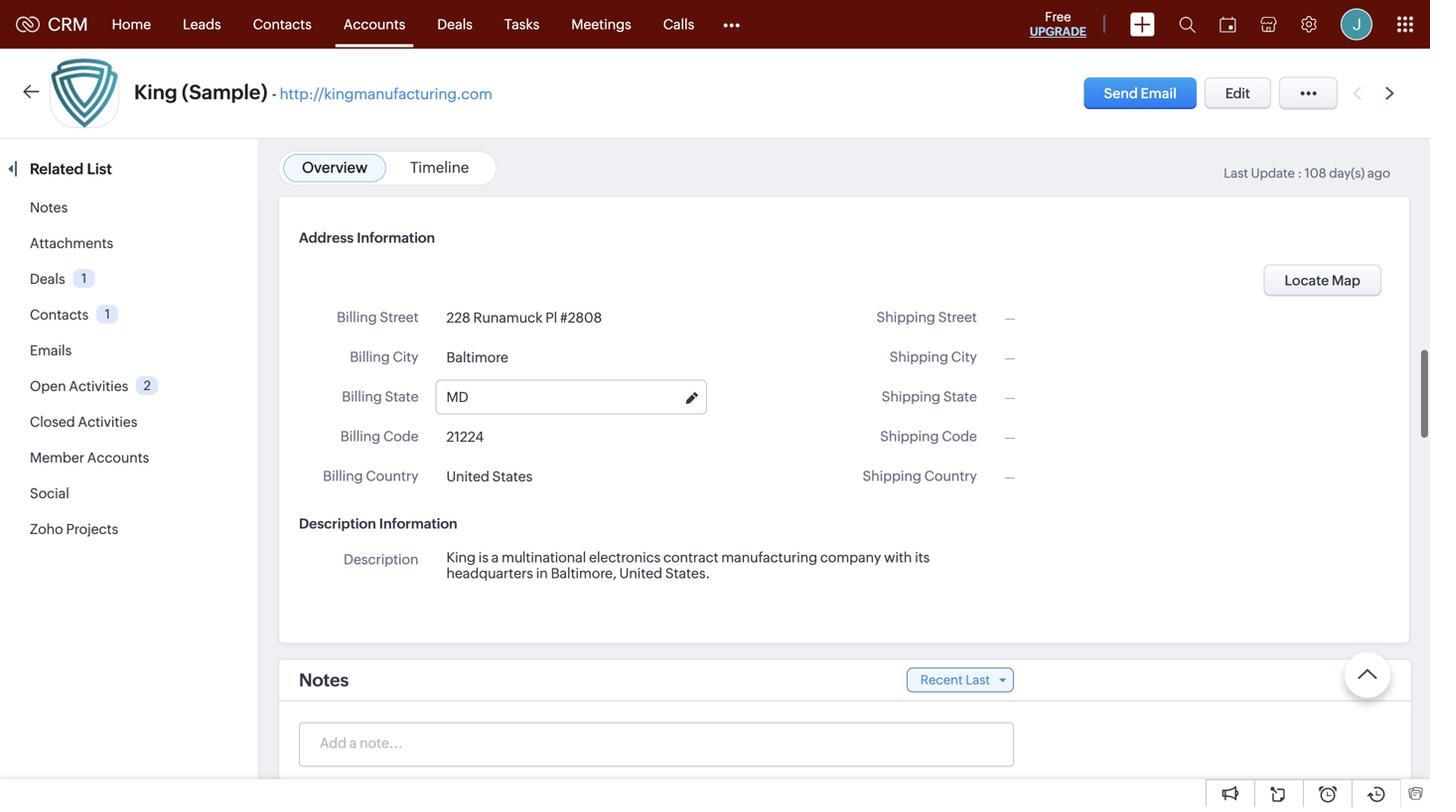 Task type: vqa. For each thing, say whether or not it's contained in the screenshot.
second City from the left
yes



Task type: describe. For each thing, give the bounding box(es) containing it.
king for is
[[446, 550, 476, 566]]

create menu element
[[1118, 0, 1167, 48]]

mon, 20 nov 2023 01:48 pm
[[446, 184, 602, 198]]

free upgrade
[[1030, 9, 1087, 38]]

attachments
[[30, 235, 113, 251]]

zoho projects link
[[30, 522, 118, 537]]

information for description information
[[379, 516, 458, 532]]

tasks link
[[489, 0, 556, 48]]

2
[[144, 378, 151, 393]]

0 vertical spatial united
[[446, 469, 490, 485]]

king is a multinational electronics contract manufacturing company with its headquarters in baltimore, united states.
[[446, 550, 933, 582]]

calendar image
[[1220, 16, 1237, 32]]

king (sample) - http://kingmanufacturing.com
[[134, 81, 493, 104]]

notes link
[[30, 200, 68, 216]]

edit button
[[1205, 77, 1271, 109]]

home
[[112, 16, 151, 32]]

recent
[[921, 673, 963, 688]]

http://kingmanufacturing.com link
[[280, 85, 493, 103]]

emails
[[30, 343, 72, 359]]

send
[[1104, 85, 1138, 101]]

free
[[1045, 9, 1071, 24]]

activities for closed activities
[[78, 414, 137, 430]]

address information
[[299, 230, 435, 246]]

timeline link
[[410, 159, 469, 176]]

edit
[[1226, 85, 1251, 101]]

country for shipping country
[[925, 468, 977, 484]]

billing state
[[342, 389, 419, 405]]

city for billing city
[[393, 349, 419, 365]]

open activities link
[[30, 378, 128, 394]]

shipping for shipping code
[[880, 429, 939, 445]]

20 for mon, 20 nov 2023 01:48 pm
[[477, 184, 492, 198]]

day(s)
[[1329, 166, 1365, 181]]

md
[[446, 389, 469, 405]]

2023 for 01:49
[[1077, 185, 1106, 198]]

1 vertical spatial contacts
[[30, 307, 89, 323]]

its
[[915, 550, 930, 566]]

0 horizontal spatial notes
[[30, 200, 68, 216]]

emails link
[[30, 343, 72, 359]]

Other Modules field
[[710, 8, 753, 40]]

email
[[1141, 85, 1177, 101]]

contract
[[664, 550, 719, 566]]

1 horizontal spatial deals link
[[421, 0, 489, 48]]

timeline
[[410, 159, 469, 176]]

20 for mon, 20 nov 2023 01:49 pm
[[1036, 185, 1050, 198]]

billing country
[[323, 468, 419, 484]]

related
[[30, 160, 84, 178]]

description information
[[299, 516, 458, 532]]

228
[[446, 310, 471, 326]]

projects
[[66, 522, 118, 537]]

crm link
[[16, 14, 88, 35]]

shipping street
[[877, 309, 977, 325]]

baltimore,
[[551, 566, 617, 582]]

street for shipping street
[[938, 309, 977, 325]]

1 vertical spatial contacts link
[[30, 307, 89, 323]]

21224
[[446, 429, 484, 445]]

profile element
[[1329, 0, 1385, 48]]

social link
[[30, 486, 69, 502]]

headquarters
[[446, 566, 533, 582]]

01:48
[[550, 184, 582, 198]]

shipping for shipping state
[[882, 389, 941, 405]]

profile image
[[1341, 8, 1373, 40]]

open activities
[[30, 378, 128, 394]]

1 vertical spatial accounts
[[87, 450, 149, 466]]

1 for contacts
[[105, 307, 110, 322]]

#2808
[[560, 310, 602, 326]]

108
[[1305, 166, 1327, 181]]

description for description information
[[299, 516, 376, 532]]

mon, for mon, 20 nov 2023 01:49 pm
[[1005, 185, 1033, 198]]

billing for billing city
[[350, 349, 390, 365]]

country for billing country
[[366, 468, 419, 484]]

street for billing street
[[380, 309, 419, 325]]

electronics
[[589, 550, 661, 566]]

a
[[491, 550, 499, 566]]

previous record image
[[1353, 87, 1362, 100]]

crm
[[48, 14, 88, 35]]

zoho
[[30, 522, 63, 537]]

billing for billing country
[[323, 468, 363, 484]]

Add a note... field
[[300, 734, 1012, 753]]

meetings link
[[556, 0, 647, 48]]

address
[[299, 230, 354, 246]]

http://kingmanufacturing.com
[[280, 85, 493, 103]]

nov for 01:49
[[1053, 185, 1075, 198]]

logo image
[[16, 16, 40, 32]]

calls link
[[647, 0, 710, 48]]

in
[[536, 566, 548, 582]]

(sample)
[[182, 81, 268, 104]]

billing code
[[340, 429, 419, 445]]

information for address information
[[357, 230, 435, 246]]

-
[[272, 85, 277, 103]]

0 horizontal spatial deals
[[30, 271, 65, 287]]

open
[[30, 378, 66, 394]]

shipping city
[[890, 349, 977, 365]]

runamuck
[[473, 310, 543, 326]]

states
[[492, 469, 533, 485]]

home link
[[96, 0, 167, 48]]

member
[[30, 450, 84, 466]]

closed
[[30, 414, 75, 430]]

send email button
[[1084, 77, 1197, 109]]

closed activities
[[30, 414, 137, 430]]

1 vertical spatial last
[[966, 673, 990, 688]]

meetings
[[571, 16, 631, 32]]

pl
[[546, 310, 557, 326]]



Task type: locate. For each thing, give the bounding box(es) containing it.
0 horizontal spatial 1
[[81, 271, 87, 286]]

0 vertical spatial activities
[[69, 378, 128, 394]]

20
[[477, 184, 492, 198], [1036, 185, 1050, 198]]

0 vertical spatial last
[[1224, 166, 1249, 181]]

contacts
[[253, 16, 312, 32], [30, 307, 89, 323]]

accounts
[[344, 16, 406, 32], [87, 450, 149, 466]]

state down billing city
[[385, 389, 419, 405]]

description down description information
[[344, 552, 419, 568]]

country down billing code
[[366, 468, 419, 484]]

shipping up shipping code
[[882, 389, 941, 405]]

state
[[385, 389, 419, 405], [944, 389, 977, 405]]

united down 21224
[[446, 469, 490, 485]]

0 vertical spatial king
[[134, 81, 177, 104]]

shipping
[[877, 309, 936, 325], [890, 349, 949, 365], [882, 389, 941, 405], [880, 429, 939, 445], [863, 468, 922, 484]]

0 vertical spatial information
[[357, 230, 435, 246]]

update
[[1251, 166, 1295, 181]]

zoho projects
[[30, 522, 118, 537]]

king inside king is a multinational electronics contract manufacturing company with its headquarters in baltimore, united states.
[[446, 550, 476, 566]]

leads
[[183, 16, 221, 32]]

deals link left tasks
[[421, 0, 489, 48]]

activities up closed activities
[[69, 378, 128, 394]]

description
[[299, 516, 376, 532], [344, 552, 419, 568]]

street up billing city
[[380, 309, 419, 325]]

20 left 01:48
[[477, 184, 492, 198]]

1 vertical spatial activities
[[78, 414, 137, 430]]

1 vertical spatial information
[[379, 516, 458, 532]]

2023
[[519, 184, 547, 198], [1077, 185, 1106, 198]]

billing for billing state
[[342, 389, 382, 405]]

create menu image
[[1130, 12, 1155, 36]]

0 horizontal spatial accounts
[[87, 450, 149, 466]]

nov left 01:48
[[494, 184, 516, 198]]

king left is
[[446, 550, 476, 566]]

shipping up shipping city
[[877, 309, 936, 325]]

1 down attachments link
[[81, 271, 87, 286]]

1 up open activities
[[105, 307, 110, 322]]

1 city from the left
[[393, 349, 419, 365]]

state for shipping state
[[944, 389, 977, 405]]

description for description
[[344, 552, 419, 568]]

upgrade
[[1030, 25, 1087, 38]]

1 horizontal spatial king
[[446, 550, 476, 566]]

search image
[[1179, 16, 1196, 33]]

:
[[1298, 166, 1302, 181]]

deals left tasks
[[437, 16, 473, 32]]

billing for billing code
[[340, 429, 381, 445]]

last right the "recent"
[[966, 673, 990, 688]]

01:49
[[1108, 185, 1140, 198]]

ago
[[1368, 166, 1391, 181]]

shipping state
[[882, 389, 977, 405]]

nov left 01:49
[[1053, 185, 1075, 198]]

list
[[87, 160, 112, 178]]

description down billing country
[[299, 516, 376, 532]]

states.
[[665, 566, 710, 582]]

overview
[[302, 159, 368, 176]]

1 vertical spatial 1
[[105, 307, 110, 322]]

manufacturing
[[722, 550, 818, 566]]

20 left 01:49
[[1036, 185, 1050, 198]]

0 horizontal spatial deals link
[[30, 271, 65, 287]]

united states
[[446, 469, 533, 485]]

1 horizontal spatial code
[[942, 429, 977, 445]]

1 horizontal spatial last
[[1224, 166, 1249, 181]]

accounts up http://kingmanufacturing.com
[[344, 16, 406, 32]]

united inside king is a multinational electronics contract manufacturing company with its headquarters in baltimore, united states.
[[619, 566, 663, 582]]

0 horizontal spatial contacts link
[[30, 307, 89, 323]]

2023 left 01:49
[[1077, 185, 1106, 198]]

0 vertical spatial deals
[[437, 16, 473, 32]]

2 code from the left
[[942, 429, 977, 445]]

search element
[[1167, 0, 1208, 49]]

1 code from the left
[[383, 429, 419, 445]]

closed activities link
[[30, 414, 137, 430]]

2023 for 01:48
[[519, 184, 547, 198]]

notes
[[30, 200, 68, 216], [299, 670, 349, 691]]

1 vertical spatial description
[[344, 552, 419, 568]]

0 horizontal spatial country
[[366, 468, 419, 484]]

pm
[[584, 184, 602, 198], [1143, 185, 1160, 198]]

country
[[366, 468, 419, 484], [925, 468, 977, 484]]

contacts up the emails
[[30, 307, 89, 323]]

member accounts
[[30, 450, 149, 466]]

city up billing state on the left of page
[[393, 349, 419, 365]]

0 vertical spatial contacts link
[[237, 0, 328, 48]]

last left update
[[1224, 166, 1249, 181]]

state down shipping city
[[944, 389, 977, 405]]

0 horizontal spatial 20
[[477, 184, 492, 198]]

shipping down shipping code
[[863, 468, 922, 484]]

0 vertical spatial description
[[299, 516, 376, 532]]

0 vertical spatial 1
[[81, 271, 87, 286]]

pm for mon, 20 nov 2023 01:49 pm
[[1143, 185, 1160, 198]]

united left states.
[[619, 566, 663, 582]]

0 vertical spatial contacts
[[253, 16, 312, 32]]

social
[[30, 486, 69, 502]]

shipping country
[[863, 468, 977, 484]]

accounts link
[[328, 0, 421, 48]]

shipping code
[[880, 429, 977, 445]]

shipping for shipping street
[[877, 309, 936, 325]]

billing street
[[337, 309, 419, 325]]

billing up billing country
[[340, 429, 381, 445]]

0 horizontal spatial 2023
[[519, 184, 547, 198]]

0 horizontal spatial pm
[[584, 184, 602, 198]]

code down shipping state
[[942, 429, 977, 445]]

1 horizontal spatial pm
[[1143, 185, 1160, 198]]

contacts up -
[[253, 16, 312, 32]]

0 vertical spatial accounts
[[344, 16, 406, 32]]

deals
[[437, 16, 473, 32], [30, 271, 65, 287]]

pm right 01:49
[[1143, 185, 1160, 198]]

street
[[380, 309, 419, 325], [938, 309, 977, 325]]

billing down billing code
[[323, 468, 363, 484]]

1 horizontal spatial contacts
[[253, 16, 312, 32]]

is
[[479, 550, 489, 566]]

1 horizontal spatial street
[[938, 309, 977, 325]]

0 horizontal spatial code
[[383, 429, 419, 445]]

1 state from the left
[[385, 389, 419, 405]]

accounts down closed activities
[[87, 450, 149, 466]]

billing
[[337, 309, 377, 325], [350, 349, 390, 365], [342, 389, 382, 405], [340, 429, 381, 445], [323, 468, 363, 484]]

attachments link
[[30, 235, 113, 251]]

member accounts link
[[30, 450, 149, 466]]

deals link down attachments link
[[30, 271, 65, 287]]

1 horizontal spatial nov
[[1053, 185, 1075, 198]]

overview link
[[302, 159, 368, 176]]

baltimore
[[446, 350, 509, 366]]

1 vertical spatial notes
[[299, 670, 349, 691]]

nov for 01:48
[[494, 184, 516, 198]]

deals link
[[421, 0, 489, 48], [30, 271, 65, 287]]

king for (sample)
[[134, 81, 177, 104]]

activities for open activities
[[69, 378, 128, 394]]

code for billing code
[[383, 429, 419, 445]]

company
[[820, 550, 881, 566]]

1 vertical spatial united
[[619, 566, 663, 582]]

last update : 108 day(s) ago
[[1224, 166, 1391, 181]]

deals down attachments link
[[30, 271, 65, 287]]

contacts link up the emails
[[30, 307, 89, 323]]

activities up member accounts 'link'
[[78, 414, 137, 430]]

1 horizontal spatial state
[[944, 389, 977, 405]]

0 vertical spatial notes
[[30, 200, 68, 216]]

None button
[[1264, 265, 1382, 297]]

0 horizontal spatial state
[[385, 389, 419, 405]]

1 horizontal spatial notes
[[299, 670, 349, 691]]

tasks
[[505, 16, 540, 32]]

0 horizontal spatial street
[[380, 309, 419, 325]]

leads link
[[167, 0, 237, 48]]

shipping for shipping country
[[863, 468, 922, 484]]

city for shipping city
[[951, 349, 977, 365]]

code for shipping code
[[942, 429, 977, 445]]

1 horizontal spatial deals
[[437, 16, 473, 32]]

king left (sample)
[[134, 81, 177, 104]]

0 horizontal spatial mon,
[[446, 184, 475, 198]]

king
[[134, 81, 177, 104], [446, 550, 476, 566]]

1 vertical spatial deals
[[30, 271, 65, 287]]

1 horizontal spatial country
[[925, 468, 977, 484]]

information right the address
[[357, 230, 435, 246]]

0 horizontal spatial contacts
[[30, 307, 89, 323]]

information
[[357, 230, 435, 246], [379, 516, 458, 532]]

mon,
[[446, 184, 475, 198], [1005, 185, 1033, 198]]

1 horizontal spatial mon,
[[1005, 185, 1033, 198]]

send email
[[1104, 85, 1177, 101]]

city up shipping state
[[951, 349, 977, 365]]

billing down billing street
[[350, 349, 390, 365]]

country down shipping code
[[925, 468, 977, 484]]

shipping down "shipping street"
[[890, 349, 949, 365]]

2 country from the left
[[925, 468, 977, 484]]

1 horizontal spatial 2023
[[1077, 185, 1106, 198]]

0 horizontal spatial city
[[393, 349, 419, 365]]

1 for deals
[[81, 271, 87, 286]]

1 vertical spatial deals link
[[30, 271, 65, 287]]

2 city from the left
[[951, 349, 977, 365]]

billing city
[[350, 349, 419, 365]]

pm right 01:48
[[584, 184, 602, 198]]

information down billing country
[[379, 516, 458, 532]]

mon, 20 nov 2023 01:49 pm
[[1005, 185, 1160, 198]]

2 state from the left
[[944, 389, 977, 405]]

1 vertical spatial king
[[446, 550, 476, 566]]

street up shipping city
[[938, 309, 977, 325]]

1 horizontal spatial 20
[[1036, 185, 1050, 198]]

calls
[[663, 16, 695, 32]]

billing for billing street
[[337, 309, 377, 325]]

1 country from the left
[[366, 468, 419, 484]]

with
[[884, 550, 912, 566]]

code down billing state on the left of page
[[383, 429, 419, 445]]

0 horizontal spatial united
[[446, 469, 490, 485]]

1 street from the left
[[380, 309, 419, 325]]

shipping for shipping city
[[890, 349, 949, 365]]

multinational
[[502, 550, 586, 566]]

0 horizontal spatial king
[[134, 81, 177, 104]]

0 horizontal spatial last
[[966, 673, 990, 688]]

1 horizontal spatial city
[[951, 349, 977, 365]]

next record image
[[1386, 87, 1399, 100]]

1 horizontal spatial united
[[619, 566, 663, 582]]

contacts link up -
[[237, 0, 328, 48]]

2023 left 01:48
[[519, 184, 547, 198]]

billing up billing code
[[342, 389, 382, 405]]

0 horizontal spatial nov
[[494, 184, 516, 198]]

2 street from the left
[[938, 309, 977, 325]]

1 horizontal spatial contacts link
[[237, 0, 328, 48]]

recent last
[[921, 673, 990, 688]]

activities
[[69, 378, 128, 394], [78, 414, 137, 430]]

pm for mon, 20 nov 2023 01:48 pm
[[584, 184, 602, 198]]

state for billing state
[[385, 389, 419, 405]]

billing up billing city
[[337, 309, 377, 325]]

0 vertical spatial deals link
[[421, 0, 489, 48]]

1 horizontal spatial accounts
[[344, 16, 406, 32]]

mon, for mon, 20 nov 2023 01:48 pm
[[446, 184, 475, 198]]

related list
[[30, 160, 115, 178]]

shipping up shipping country in the right of the page
[[880, 429, 939, 445]]

1 horizontal spatial 1
[[105, 307, 110, 322]]



